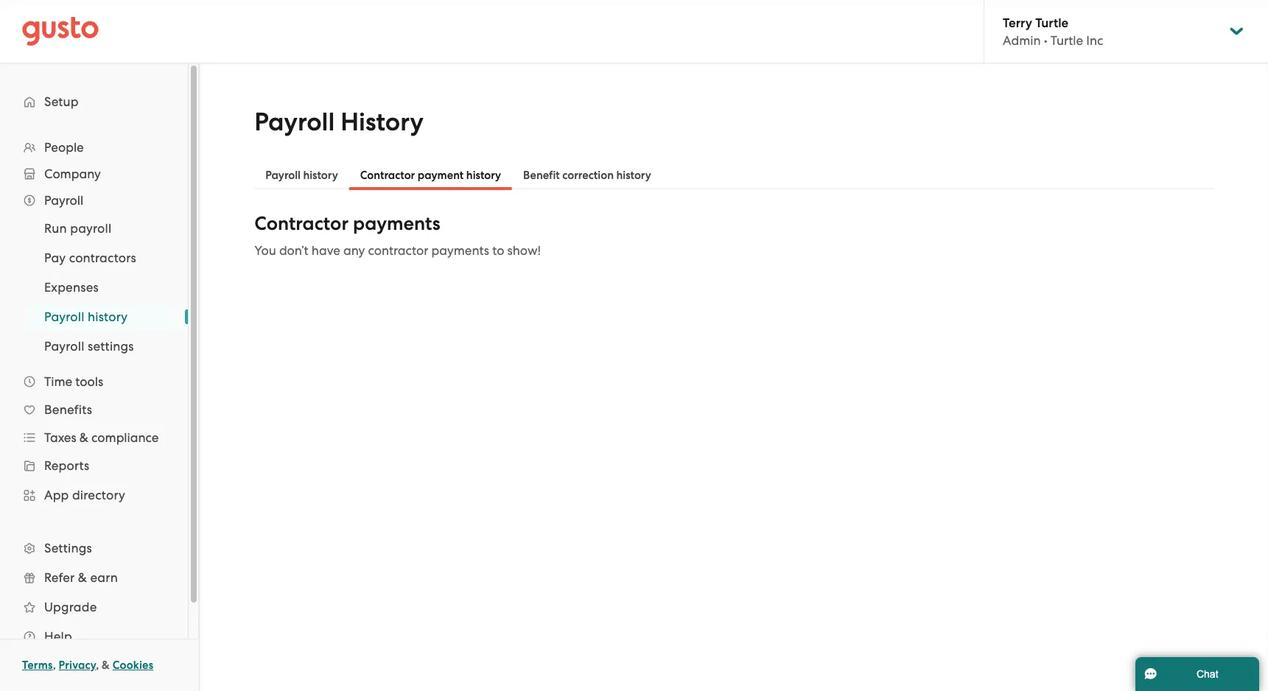 Task type: vqa. For each thing, say whether or not it's contained in the screenshot.
the Run payroll
yes



Task type: describe. For each thing, give the bounding box(es) containing it.
taxes
[[44, 430, 76, 445]]

payroll inside payroll settings link
[[44, 339, 84, 354]]

tools
[[75, 374, 103, 389]]

contractor payments
[[254, 213, 440, 235]]

gusto navigation element
[[0, 63, 188, 675]]

time
[[44, 374, 72, 389]]

chat button
[[1136, 657, 1260, 691]]

pay contractors
[[44, 251, 136, 265]]

setup
[[44, 94, 79, 109]]

settings
[[88, 339, 134, 354]]

pay
[[44, 251, 66, 265]]

list containing run payroll
[[0, 214, 188, 361]]

compliance
[[91, 430, 159, 445]]

payroll inside dropdown button
[[44, 193, 83, 208]]

2 vertical spatial &
[[102, 659, 110, 672]]

contractor
[[368, 243, 428, 258]]

benefit correction history
[[523, 169, 651, 182]]

refer & earn
[[44, 570, 118, 585]]

run payroll
[[44, 221, 112, 236]]

1 vertical spatial payroll history link
[[27, 304, 173, 330]]

show!
[[508, 243, 541, 258]]

payroll
[[70, 221, 112, 236]]

1 horizontal spatial payroll history link
[[254, 161, 349, 190]]

1 vertical spatial payments
[[432, 243, 489, 258]]

0 vertical spatial payroll history
[[266, 169, 338, 182]]

time tools
[[44, 374, 103, 389]]

home image
[[22, 17, 99, 46]]

payroll history
[[254, 107, 424, 137]]

help link
[[15, 624, 173, 650]]

history right the payment
[[466, 169, 501, 182]]

privacy
[[59, 659, 96, 672]]

& for earn
[[78, 570, 87, 585]]

inc
[[1087, 33, 1104, 48]]

terms
[[22, 659, 53, 672]]

benefits link
[[15, 397, 173, 423]]

reports link
[[15, 453, 173, 479]]

0 vertical spatial turtle
[[1036, 15, 1069, 30]]

terry
[[1003, 15, 1033, 30]]

don't
[[279, 243, 309, 258]]

upgrade link
[[15, 594, 173, 621]]

expenses
[[44, 280, 99, 295]]

run
[[44, 221, 67, 236]]

people
[[44, 140, 84, 155]]

pay contractors link
[[27, 245, 173, 271]]

benefit
[[523, 169, 560, 182]]

payroll button
[[15, 187, 173, 214]]

any
[[343, 243, 365, 258]]

refer & earn link
[[15, 565, 173, 591]]

you don't have any contractor payments to show!
[[254, 243, 541, 258]]

history
[[341, 107, 424, 137]]

upgrade
[[44, 600, 97, 615]]



Task type: locate. For each thing, give the bounding box(es) containing it.
& inside taxes & compliance dropdown button
[[79, 430, 88, 445]]

1 horizontal spatial payroll history
[[266, 169, 338, 182]]

contractor up don't
[[254, 213, 349, 235]]

terry turtle admin • turtle inc
[[1003, 15, 1104, 48]]

list
[[0, 134, 188, 652], [0, 214, 188, 361]]

payroll history link
[[254, 161, 349, 190], [27, 304, 173, 330]]

time tools button
[[15, 369, 173, 395]]

correction
[[563, 169, 614, 182]]

turtle up '•'
[[1036, 15, 1069, 30]]

reports
[[44, 458, 90, 473]]

list containing people
[[0, 134, 188, 652]]

cookies
[[113, 659, 154, 672]]

taxes & compliance
[[44, 430, 159, 445]]

run payroll link
[[27, 215, 173, 242]]

1 vertical spatial turtle
[[1051, 33, 1084, 48]]

have
[[312, 243, 340, 258]]

& inside refer & earn link
[[78, 570, 87, 585]]

history up 'contractor payments'
[[303, 169, 338, 182]]

contractor left the payment
[[360, 169, 415, 182]]

, down the help link
[[96, 659, 99, 672]]

terms , privacy , & cookies
[[22, 659, 154, 672]]

help
[[44, 629, 72, 644]]

& left the 'cookies' button
[[102, 659, 110, 672]]

history up "settings"
[[88, 310, 128, 324]]

company
[[44, 167, 101, 181]]

taxes & compliance button
[[15, 425, 173, 451]]

contractors
[[69, 251, 136, 265]]

payroll history link down payroll history
[[254, 161, 349, 190]]

payroll history link up payroll settings link on the left
[[27, 304, 173, 330]]

, left privacy
[[53, 659, 56, 672]]

history right 'correction'
[[617, 169, 651, 182]]

settings link
[[15, 535, 173, 562]]

contractor payment history link
[[349, 161, 512, 190]]

to
[[492, 243, 504, 258]]

0 horizontal spatial ,
[[53, 659, 56, 672]]

people button
[[15, 134, 173, 161]]

1 horizontal spatial ,
[[96, 659, 99, 672]]

0 vertical spatial payments
[[353, 213, 440, 235]]

company button
[[15, 161, 173, 187]]

contractor payment history
[[360, 169, 501, 182]]

payments left to
[[432, 243, 489, 258]]

admin
[[1003, 33, 1041, 48]]

0 vertical spatial payroll history link
[[254, 161, 349, 190]]

settings
[[44, 541, 92, 556]]

history
[[303, 169, 338, 182], [466, 169, 501, 182], [617, 169, 651, 182], [88, 310, 128, 324]]

payroll
[[254, 107, 335, 137], [266, 169, 301, 182], [44, 193, 83, 208], [44, 310, 84, 324], [44, 339, 84, 354]]

app
[[44, 488, 69, 503]]

chat
[[1197, 669, 1219, 680]]

payments
[[353, 213, 440, 235], [432, 243, 489, 258]]

app directory
[[44, 488, 125, 503]]

payroll history
[[266, 169, 338, 182], [44, 310, 128, 324]]

payroll history inside list
[[44, 310, 128, 324]]

privacy link
[[59, 659, 96, 672]]

2 list from the top
[[0, 214, 188, 361]]

payment
[[418, 169, 464, 182]]

&
[[79, 430, 88, 445], [78, 570, 87, 585], [102, 659, 110, 672]]

0 vertical spatial &
[[79, 430, 88, 445]]

contractor
[[360, 169, 415, 182], [254, 213, 349, 235]]

payroll settings link
[[27, 333, 173, 360]]

history inside gusto navigation element
[[88, 310, 128, 324]]

you
[[254, 243, 276, 258]]

& right the taxes
[[79, 430, 88, 445]]

0 vertical spatial contractor
[[360, 169, 415, 182]]

setup link
[[15, 88, 173, 115]]

contractor for contractor payment history
[[360, 169, 415, 182]]

1 vertical spatial &
[[78, 570, 87, 585]]

benefit correction history link
[[512, 161, 662, 190]]

cookies button
[[113, 657, 154, 674]]

•
[[1044, 33, 1048, 48]]

2 , from the left
[[96, 659, 99, 672]]

& for compliance
[[79, 430, 88, 445]]

contractor for contractor payments
[[254, 213, 349, 235]]

1 horizontal spatial contractor
[[360, 169, 415, 182]]

turtle right '•'
[[1051, 33, 1084, 48]]

0 horizontal spatial payroll history link
[[27, 304, 173, 330]]

turtle
[[1036, 15, 1069, 30], [1051, 33, 1084, 48]]

0 horizontal spatial payroll history
[[44, 310, 128, 324]]

contractor inside contractor payment history link
[[360, 169, 415, 182]]

refer
[[44, 570, 75, 585]]

1 , from the left
[[53, 659, 56, 672]]

& left earn
[[78, 570, 87, 585]]

0 horizontal spatial contractor
[[254, 213, 349, 235]]

1 vertical spatial contractor
[[254, 213, 349, 235]]

terms link
[[22, 659, 53, 672]]

benefits
[[44, 402, 92, 417]]

app directory link
[[15, 482, 173, 509]]

payroll history down payroll history
[[266, 169, 338, 182]]

payroll history up payroll settings
[[44, 310, 128, 324]]

directory
[[72, 488, 125, 503]]

payments up you don't have any contractor payments to show!
[[353, 213, 440, 235]]

1 list from the top
[[0, 134, 188, 652]]

,
[[53, 659, 56, 672], [96, 659, 99, 672]]

expenses link
[[27, 274, 173, 301]]

earn
[[90, 570, 118, 585]]

1 vertical spatial payroll history
[[44, 310, 128, 324]]

payroll settings
[[44, 339, 134, 354]]



